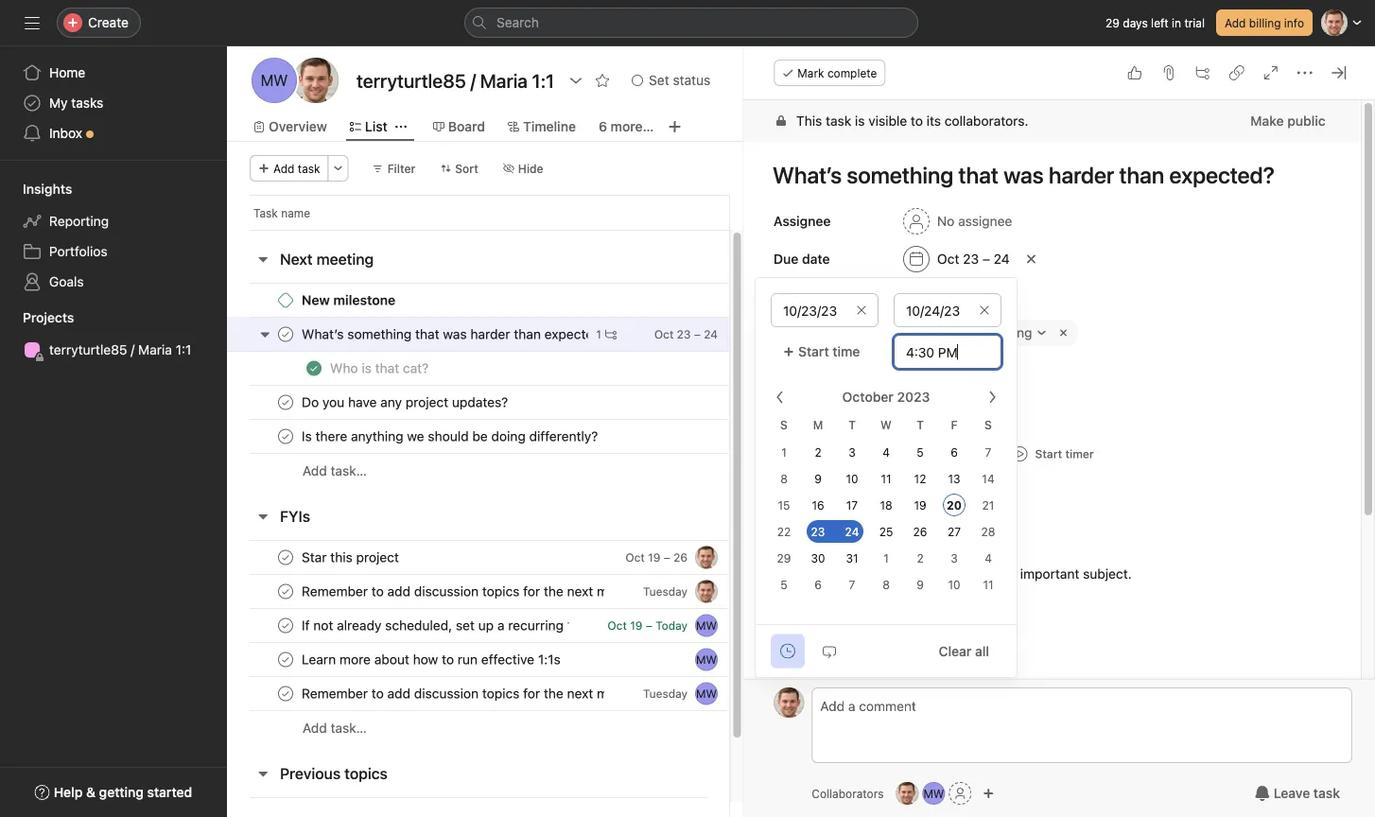 Task type: vqa. For each thing, say whether or not it's contained in the screenshot.


Task type: describe. For each thing, give the bounding box(es) containing it.
24 inside what's something that was harder than expected? cell
[[704, 328, 718, 341]]

mark complete
[[798, 66, 877, 79]]

terryturtle85 / maria 1:1 link inside "projects" element
[[11, 335, 216, 365]]

1 vertical spatial 6
[[951, 446, 958, 459]]

status
[[673, 72, 711, 88]]

collaborators
[[812, 787, 884, 800]]

Remember to add discussion topics for the next meeting text field
[[298, 582, 605, 601]]

started
[[147, 785, 192, 800]]

insights
[[23, 181, 72, 197]]

trial
[[1185, 16, 1205, 29]]

task… for next meeting
[[331, 463, 367, 479]]

next meeting button
[[280, 242, 374, 276]]

collapse section image for fields
[[751, 414, 766, 429]]

completed checkbox for remember to add discussion topics for the next meeting text box
[[274, 682, 297, 705]]

oct inside what's something that was harder than expected? cell
[[654, 328, 674, 341]]

subtasks
[[774, 680, 832, 695]]

27
[[948, 525, 961, 539]]

tt for tt button left of terry on the right of page
[[699, 585, 714, 598]]

2 vertical spatial 1
[[884, 552, 889, 565]]

24 inside what's something that was harder than expected? dialog
[[994, 251, 1010, 267]]

previous topics
[[280, 765, 388, 783]]

2 vertical spatial 23
[[811, 525, 825, 539]]

projects element
[[0, 301, 227, 369]]

make
[[1251, 113, 1284, 129]]

completed checkbox for remember to add discussion topics for the next meeting text field
[[274, 580, 297, 603]]

clear start date image
[[856, 305, 867, 316]]

hide
[[518, 162, 543, 175]]

completed image inside 'who is that cat?' cell
[[303, 357, 325, 380]]

more actions image
[[333, 163, 344, 174]]

insights element
[[0, 172, 227, 301]]

insights button
[[0, 180, 72, 199]]

tuesday for mw
[[643, 687, 688, 700]]

fyis button
[[280, 499, 310, 533]]

help & getting started
[[54, 785, 192, 800]]

attachments: add a file to this task, what's something that was harder than expected? image
[[1161, 65, 1177, 80]]

1:1 inside main content
[[927, 325, 943, 341]]

sort button
[[432, 155, 487, 182]]

collapse task list for this section image for previous topics
[[255, 766, 271, 781]]

remove image
[[1056, 325, 1071, 341]]

0 horizontal spatial 3
[[849, 446, 856, 459]]

will
[[879, 566, 899, 582]]

name
[[281, 206, 310, 219]]

6 inside dropdown button
[[599, 119, 607, 134]]

1 horizontal spatial 10
[[948, 578, 961, 592]]

timeline
[[523, 119, 576, 134]]

0 vertical spatial 5
[[917, 446, 924, 459]]

set status button
[[623, 67, 719, 94]]

mw button inside if not already scheduled, set up a recurring 1:1 meeting in your calendar cell
[[695, 614, 718, 637]]

1 t from the left
[[849, 418, 856, 431]]

what's something that was harder than expected? cell
[[227, 317, 730, 352]]

Due date text field
[[894, 293, 1002, 327]]

1 s from the left
[[780, 418, 788, 431]]

create button
[[57, 8, 141, 38]]

1:1 inside "projects" element
[[176, 342, 191, 358]]

0 vertical spatial 11
[[881, 472, 892, 486]]

visible
[[869, 113, 908, 129]]

21
[[982, 499, 994, 512]]

1 vertical spatial to
[[937, 566, 949, 582]]

What's something that was harder than expected? text field
[[298, 325, 589, 344]]

due date
[[774, 251, 830, 267]]

/ inside what's something that was harder than expected? dialog
[[882, 325, 886, 341]]

create
[[88, 15, 129, 30]]

mw button left add or remove collaborators image
[[923, 782, 945, 805]]

clear
[[939, 643, 972, 659]]

next
[[280, 250, 313, 268]]

– inside the star this project cell
[[664, 551, 670, 564]]

1 remember to add discussion topics for the next meeting cell from the top
[[227, 574, 730, 609]]

terryturtle85 inside "projects" element
[[49, 342, 127, 358]]

set to repeat image
[[822, 644, 837, 659]]

collapse task list for this section image
[[255, 252, 271, 267]]

0 horizontal spatial 7
[[849, 578, 855, 592]]

Learn more about how to run effective 1:1s text field
[[298, 650, 566, 669]]

make public button
[[1239, 104, 1338, 138]]

previous topics button
[[280, 757, 388, 791]]

make public
[[1251, 113, 1326, 129]]

billing
[[1249, 16, 1281, 29]]

leave task
[[1274, 786, 1340, 801]]

do you have any project updates? cell
[[227, 385, 730, 420]]

sort
[[455, 162, 478, 175]]

clear due date image
[[1026, 253, 1038, 265]]

reporting link
[[11, 206, 216, 236]]

next meeting
[[280, 250, 374, 268]]

mw for mw button left of subtasks dropdown button
[[696, 687, 717, 700]]

maria inside what's something that was harder than expected? dialog
[[889, 325, 923, 341]]

Who is that cat? text field
[[326, 359, 434, 378]]

add task… for fyis
[[303, 720, 367, 736]]

completed image for remember to add discussion topics for the next meeting text box
[[274, 682, 297, 705]]

collapse section image for projects
[[751, 293, 766, 308]]

mw for mw button left of add or remove collaborators image
[[923, 787, 944, 800]]

completed image for star this project text box on the bottom
[[274, 546, 297, 569]]

this
[[797, 113, 823, 129]]

1 horizontal spatial 1
[[781, 446, 787, 459]]

terryturtle85 / maria 1:1 inside "projects" element
[[49, 342, 191, 358]]

0 horizontal spatial 4
[[883, 446, 890, 459]]

completed image for learn more about how to run effective 1:1s "text field"
[[274, 648, 297, 671]]

task
[[253, 206, 278, 219]]

2 t from the left
[[917, 418, 924, 431]]

Remember to add discussion topics for the next meeting text field
[[298, 684, 605, 703]]

add inside header next meeting tree grid
[[303, 463, 327, 479]]

0 vertical spatial 9
[[815, 472, 822, 486]]

Star this project text field
[[298, 548, 405, 567]]

collaborators.
[[945, 113, 1029, 129]]

an
[[1002, 566, 1017, 582]]

previous month image
[[773, 390, 788, 405]]

0 vertical spatial 8
[[780, 472, 788, 486]]

important
[[1021, 566, 1080, 582]]

1 horizontal spatial 7
[[985, 446, 992, 459]]

close details image
[[1332, 65, 1347, 80]]

completed image for is there anything we should be doing differently? "text field"
[[274, 425, 297, 448]]

0 horizontal spatial to
[[911, 113, 923, 129]]

collapse subtask list for the task what's something that was harder than expected? image
[[257, 327, 272, 342]]

Do you have any project updates? text field
[[298, 393, 514, 412]]

add inside header fyis tree grid
[[303, 720, 327, 736]]

projects inside what's something that was harder than expected? dialog
[[774, 293, 825, 308]]

is there anything we should be doing differently? cell
[[227, 419, 730, 454]]

what's something that was harder than expected? dialog
[[744, 46, 1375, 817]]

and
[[809, 566, 832, 582]]

1 horizontal spatial 9
[[917, 578, 924, 592]]

board link
[[433, 116, 485, 137]]

1 horizontal spatial 8
[[883, 578, 890, 592]]

new milestone cell
[[227, 283, 730, 318]]

copy task link image
[[1230, 65, 1245, 80]]

add billing info
[[1225, 16, 1304, 29]]

12
[[914, 472, 926, 486]]

0 horizontal spatial projects button
[[0, 308, 74, 327]]

Completed milestone checkbox
[[278, 293, 293, 308]]

2 s from the left
[[985, 418, 992, 431]]

19 for mw
[[630, 619, 643, 632]]

fields button
[[744, 407, 811, 437]]

tt button left terry on the right of page
[[695, 580, 718, 603]]

oct inside the star this project cell
[[626, 551, 645, 564]]

leave task button
[[1243, 777, 1353, 811]]

complete
[[827, 66, 877, 79]]

overview
[[269, 119, 327, 134]]

13
[[948, 472, 961, 486]]

header next meeting tree grid
[[227, 283, 799, 488]]

goals
[[49, 274, 84, 289]]

add task
[[273, 162, 320, 175]]

If not already scheduled, set up a recurring 1:1 meeting in your calendar text field
[[298, 616, 570, 635]]

topic
[[793, 482, 822, 496]]

add task button
[[250, 155, 329, 182]]

add to projects image
[[835, 293, 850, 308]]

tasks
[[71, 95, 103, 111]]

fyis
[[280, 507, 310, 525]]

Start date text field
[[771, 293, 879, 327]]

my tasks link
[[11, 88, 216, 118]]

22
[[777, 525, 791, 539]]

terryturtle85 inside what's something that was harder than expected? dialog
[[800, 325, 878, 341]]

portfolios link
[[11, 236, 216, 267]]

hide button
[[495, 155, 552, 182]]

add inside add billing info button
[[1225, 16, 1246, 29]]

– inside what's something that was harder than expected? cell
[[694, 328, 701, 341]]

completed checkbox inside 'who is that cat?' cell
[[303, 357, 325, 380]]

mw for mw button within learn more about how to run effective 1:1s cell
[[696, 653, 717, 666]]

18
[[880, 499, 893, 512]]

actual time
[[793, 448, 853, 462]]

add time image
[[780, 644, 795, 659]]

mw button inside learn more about how to run effective 1:1s cell
[[695, 648, 718, 671]]

completed milestone image
[[278, 293, 293, 308]]

1 horizontal spatial 4
[[985, 552, 992, 565]]

start time
[[798, 344, 860, 359]]

task for add
[[298, 162, 320, 175]]

maria inside "projects" element
[[138, 342, 172, 358]]

list link
[[350, 116, 388, 137]]

who is that cat? cell
[[227, 351, 730, 386]]

23 inside what's something that was harder than expected? cell
[[677, 328, 691, 341]]

oct inside what's something that was harder than expected? dialog
[[938, 251, 960, 267]]

assignee
[[774, 213, 831, 229]]

completed checkbox for the if not already scheduled, set up a recurring 1:1 meeting in your calendar text field
[[274, 614, 297, 637]]

star this project cell
[[227, 540, 730, 575]]

no assignee
[[938, 213, 1013, 229]]

home
[[49, 65, 85, 80]]

start timer button
[[1005, 441, 1102, 467]]

m
[[813, 418, 823, 431]]

today
[[656, 619, 688, 632]]



Task type: locate. For each thing, give the bounding box(es) containing it.
terryturtle85 down goals
[[49, 342, 127, 358]]

mw button left add time icon on the right bottom of the page
[[695, 648, 718, 671]]

1 add task… button from the top
[[303, 461, 367, 481]]

1 vertical spatial terryturtle85
[[49, 342, 127, 358]]

0 vertical spatial collapse task list for this section image
[[255, 509, 271, 524]]

10 up "17"
[[846, 472, 858, 486]]

0 horizontal spatial 24
[[704, 328, 718, 341]]

meet
[[902, 566, 933, 582]]

26 right the 25 on the right of the page
[[913, 525, 927, 539]]

filter button
[[364, 155, 424, 182]]

0 vertical spatial 1:1
[[927, 325, 943, 341]]

mw for mw button within if not already scheduled, set up a recurring 1:1 meeting in your calendar cell
[[696, 619, 717, 632]]

task left more actions 'icon' in the top left of the page
[[298, 162, 320, 175]]

1 horizontal spatial to
[[937, 566, 949, 582]]

19 up oct 19 – today in the bottom of the page
[[648, 551, 661, 564]]

tt button down add time icon on the right bottom of the page
[[774, 688, 804, 718]]

task name row
[[227, 195, 799, 230]]

actual
[[793, 448, 827, 462]]

20
[[947, 499, 962, 512]]

task left is
[[826, 113, 852, 129]]

2 add task… from the top
[[303, 720, 367, 736]]

6 down 30
[[815, 578, 822, 592]]

29
[[1106, 16, 1120, 29], [777, 552, 791, 565]]

6
[[599, 119, 607, 134], [951, 446, 958, 459], [815, 578, 822, 592]]

main content inside what's something that was harder than expected? dialog
[[744, 100, 1361, 817]]

to left its at right top
[[911, 113, 923, 129]]

1 horizontal spatial s
[[985, 418, 992, 431]]

maria
[[889, 325, 923, 341], [138, 342, 172, 358]]

2 collapse section image from the top
[[751, 414, 766, 429]]

w
[[881, 418, 892, 431]]

0 horizontal spatial 1
[[596, 328, 601, 341]]

4
[[883, 446, 890, 459], [985, 552, 992, 565]]

0 vertical spatial /
[[882, 325, 886, 341]]

/
[[882, 325, 886, 341], [131, 342, 135, 358]]

terryturtle85 / maria 1:1 link down goals link
[[11, 335, 216, 365]]

31
[[846, 552, 858, 565]]

completed image inside the star this project cell
[[274, 546, 297, 569]]

4 up "discuss"
[[985, 552, 992, 565]]

14
[[982, 472, 995, 486]]

6 more… button
[[599, 116, 654, 137]]

type
[[825, 482, 851, 496]]

completed image
[[274, 323, 297, 346], [274, 546, 297, 569], [274, 580, 297, 603], [274, 614, 297, 637], [274, 682, 297, 705]]

public
[[1288, 113, 1326, 129]]

search
[[497, 15, 539, 30]]

header fyis tree grid
[[227, 540, 799, 745]]

5 left and
[[781, 578, 788, 592]]

Is there anything we should be doing differently? text field
[[298, 427, 604, 446]]

show options image
[[569, 73, 584, 88]]

1 vertical spatial 1:1
[[176, 342, 191, 358]]

october 2023
[[842, 389, 930, 405]]

task
[[826, 113, 852, 129], [298, 162, 320, 175], [1314, 786, 1340, 801]]

19 down 12
[[914, 499, 927, 512]]

time for start time
[[833, 344, 860, 359]]

assignee
[[959, 213, 1013, 229]]

collapse section image
[[751, 293, 766, 308], [751, 414, 766, 429]]

start inside start time button
[[798, 344, 829, 359]]

28
[[981, 525, 995, 539]]

2 add task… button from the top
[[303, 718, 367, 739]]

2 horizontal spatial 1
[[884, 552, 889, 565]]

add to starred image
[[595, 73, 610, 88]]

task name
[[253, 206, 310, 219]]

topic type
[[793, 482, 851, 496]]

meeting
[[317, 250, 374, 268]]

clear all button
[[926, 634, 1002, 668]]

completed checkbox inside is there anything we should be doing differently? cell
[[274, 425, 297, 448]]

completed checkbox inside if not already scheduled, set up a recurring 1:1 meeting in your calendar cell
[[274, 614, 297, 637]]

1 left the actual
[[781, 446, 787, 459]]

if not already scheduled, set up a recurring 1:1 meeting in your calendar cell
[[227, 608, 730, 643]]

goals link
[[11, 267, 216, 297]]

mw inside learn more about how to run effective 1:1s cell
[[696, 653, 717, 666]]

1 horizontal spatial oct 23 – 24
[[938, 251, 1010, 267]]

3 completed checkbox from the top
[[274, 580, 297, 603]]

add tab image
[[667, 119, 682, 134]]

filter
[[387, 162, 415, 175]]

collapse section image left fields
[[751, 414, 766, 429]]

tuesday down today
[[643, 687, 688, 700]]

discuss
[[952, 566, 999, 582]]

task… up star this project text box on the bottom
[[331, 463, 367, 479]]

9
[[815, 472, 822, 486], [917, 578, 924, 592]]

1 add task… from the top
[[303, 463, 367, 479]]

23 inside what's something that was harder than expected? dialog
[[963, 251, 979, 267]]

collapse task list for this section image for fyis
[[255, 509, 271, 524]]

hide sidebar image
[[25, 15, 40, 30]]

to right meet
[[937, 566, 949, 582]]

1:1 left the collapse subtask list for the task what's something that was harder than expected? image
[[176, 342, 191, 358]]

board
[[448, 119, 485, 134]]

/ down goals link
[[131, 342, 135, 358]]

oct right "move tasks between sections" image
[[654, 328, 674, 341]]

10
[[846, 472, 858, 486], [948, 578, 961, 592]]

tt for tt button inside the star this project cell
[[699, 551, 714, 564]]

3 up terry and myself will meet to discuss an important subject.
[[951, 552, 958, 565]]

oct 23 – 24 right "move tasks between sections" image
[[654, 328, 718, 341]]

6 up 13
[[951, 446, 958, 459]]

terryturtle85 / maria 1:1 link inside what's something that was harder than expected? dialog
[[770, 320, 1079, 346]]

mw right today
[[696, 619, 717, 632]]

1 vertical spatial 24
[[704, 328, 718, 341]]

2 horizontal spatial 23
[[963, 251, 979, 267]]

0 horizontal spatial 19
[[630, 619, 643, 632]]

task… up previous topics button on the bottom
[[331, 720, 367, 736]]

inbox link
[[11, 118, 216, 148]]

0 vertical spatial projects
[[774, 293, 825, 308]]

completed checkbox for learn more about how to run effective 1:1s "text field"
[[274, 648, 297, 671]]

0 horizontal spatial terryturtle85
[[49, 342, 127, 358]]

9 left type
[[815, 472, 822, 486]]

0 vertical spatial 10
[[846, 472, 858, 486]]

0 horizontal spatial maria
[[138, 342, 172, 358]]

1 vertical spatial remember to add discussion topics for the next meeting cell
[[227, 676, 730, 711]]

0 vertical spatial 7
[[985, 446, 992, 459]]

1 vertical spatial /
[[131, 342, 135, 358]]

&
[[86, 785, 96, 800]]

leave
[[1274, 786, 1310, 801]]

0 vertical spatial tuesday
[[643, 585, 688, 598]]

tuesday up today
[[643, 585, 688, 598]]

time inside button
[[833, 344, 860, 359]]

add or remove collaborators image
[[983, 788, 994, 799]]

completed image inside is there anything we should be doing differently? cell
[[274, 425, 297, 448]]

1 vertical spatial projects
[[23, 310, 74, 325]]

2 horizontal spatial 19
[[914, 499, 927, 512]]

2 completed checkbox from the top
[[274, 546, 297, 569]]

subtasks button
[[744, 674, 832, 701]]

terryturtle85 / maria 1:1 down goals link
[[49, 342, 191, 358]]

– down the assignee
[[983, 251, 991, 267]]

terryturtle85 / maria 1:1 link
[[770, 320, 1079, 346], [11, 335, 216, 365]]

0 vertical spatial task
[[826, 113, 852, 129]]

collapse task list for this section image left fyis button
[[255, 509, 271, 524]]

start down start date text box
[[798, 344, 829, 359]]

1 horizontal spatial 5
[[917, 446, 924, 459]]

completed checkbox inside do you have any project updates? cell
[[274, 391, 297, 414]]

completed checkbox down fyis button
[[274, 580, 297, 603]]

add task… row down is there anything we should be doing differently? "text field"
[[227, 453, 799, 488]]

time inside what's something that was harder than expected? dialog
[[830, 448, 853, 462]]

0 vertical spatial 2
[[815, 446, 822, 459]]

mark complete button
[[774, 60, 886, 86]]

add task… button inside header next meeting tree grid
[[303, 461, 367, 481]]

terry
[[774, 566, 805, 582]]

–
[[983, 251, 991, 267], [694, 328, 701, 341], [664, 551, 670, 564], [646, 619, 652, 632]]

task for leave
[[1314, 786, 1340, 801]]

add task… button up 'fyis'
[[303, 461, 367, 481]]

0 likes. click to like this task image
[[1127, 65, 1143, 80]]

1 vertical spatial 2
[[917, 552, 924, 565]]

is
[[855, 113, 865, 129]]

23 down no assignee
[[963, 251, 979, 267]]

tt button right collaborators
[[896, 782, 919, 805]]

29 days left in trial
[[1106, 16, 1205, 29]]

learn more about how to run effective 1:1s cell
[[227, 642, 730, 677]]

add billing info button
[[1216, 9, 1313, 36]]

0 horizontal spatial start
[[798, 344, 829, 359]]

1 vertical spatial 11
[[983, 578, 994, 592]]

1 vertical spatial 10
[[948, 578, 961, 592]]

1 vertical spatial start
[[1036, 447, 1063, 461]]

timeline link
[[508, 116, 576, 137]]

11 up 18
[[881, 472, 892, 486]]

help & getting started button
[[22, 776, 205, 810]]

global element
[[0, 46, 227, 160]]

completed checkbox inside the star this project cell
[[274, 546, 297, 569]]

clear all
[[939, 643, 989, 659]]

start left 'timer' at the right bottom of page
[[1036, 447, 1063, 461]]

completed checkbox up previous
[[274, 682, 297, 705]]

terryturtle85 / maria 1:1 down clear start date image
[[800, 325, 943, 341]]

add down overview link
[[273, 162, 295, 175]]

add task… button for next meeting
[[303, 461, 367, 481]]

0 vertical spatial start
[[798, 344, 829, 359]]

add task… row for next meeting
[[227, 453, 799, 488]]

26
[[913, 525, 927, 539], [674, 551, 688, 564]]

projects button inside main content
[[744, 286, 825, 316]]

1 horizontal spatial 19
[[648, 551, 661, 564]]

add task… row
[[227, 453, 799, 488], [227, 710, 799, 745]]

6 left more…
[[599, 119, 607, 134]]

2 collapse task list for this section image from the top
[[255, 766, 271, 781]]

1:1 up 2023
[[927, 325, 943, 341]]

more…
[[611, 119, 654, 134]]

mw left subtasks dropdown button
[[696, 687, 717, 700]]

– up today
[[664, 551, 670, 564]]

2 vertical spatial 24
[[845, 525, 859, 539]]

completed checkbox for is there anything we should be doing differently? "text field"
[[274, 425, 297, 448]]

tuesday for tt
[[643, 585, 688, 598]]

4 down w
[[883, 446, 890, 459]]

2 add task… row from the top
[[227, 710, 799, 745]]

3 up type
[[849, 446, 856, 459]]

completed checkbox inside learn more about how to run effective 1:1s cell
[[274, 648, 297, 671]]

1 vertical spatial 8
[[883, 578, 890, 592]]

2 remember to add discussion topics for the next meeting cell from the top
[[227, 676, 730, 711]]

my
[[49, 95, 68, 111]]

collapse section image left start date text box
[[751, 293, 766, 308]]

tt button
[[695, 546, 718, 569], [695, 580, 718, 603], [774, 688, 804, 718], [896, 782, 919, 805]]

add task… button for fyis
[[303, 718, 367, 739]]

0 horizontal spatial 10
[[846, 472, 858, 486]]

completed image inside do you have any project updates? cell
[[274, 391, 297, 414]]

29 for 29 days left in trial
[[1106, 16, 1120, 29]]

2 horizontal spatial task
[[1314, 786, 1340, 801]]

task for this
[[826, 113, 852, 129]]

f
[[951, 418, 958, 431]]

completed checkbox for do you have any project updates? text field
[[274, 391, 297, 414]]

24 down "17"
[[845, 525, 859, 539]]

october 2023 button
[[830, 380, 961, 414]]

1 collapse section image from the top
[[751, 293, 766, 308]]

0 horizontal spatial task
[[298, 162, 320, 175]]

0 vertical spatial add task… button
[[303, 461, 367, 481]]

move tasks between sections image
[[628, 329, 639, 340]]

/ inside "projects" element
[[131, 342, 135, 358]]

2 vertical spatial 6
[[815, 578, 822, 592]]

2
[[815, 446, 822, 459], [917, 552, 924, 565]]

task… inside header fyis tree grid
[[331, 720, 367, 736]]

1 horizontal spatial /
[[882, 325, 886, 341]]

0 horizontal spatial projects
[[23, 310, 74, 325]]

1 button
[[592, 325, 620, 344]]

tt for tt button to the right of collaborators
[[900, 787, 915, 800]]

0 vertical spatial 3
[[849, 446, 856, 459]]

reporting
[[49, 213, 109, 229]]

completed image inside if not already scheduled, set up a recurring 1:1 meeting in your calendar cell
[[274, 614, 297, 637]]

help
[[54, 785, 83, 800]]

19 inside if not already scheduled, set up a recurring 1:1 meeting in your calendar cell
[[630, 619, 643, 632]]

time for actual time
[[830, 448, 853, 462]]

main content containing this task is visible to its collaborators.
[[744, 100, 1361, 817]]

full screen image
[[1264, 65, 1279, 80]]

terryturtle85 up "start time"
[[800, 325, 878, 341]]

oct 19 – 26
[[626, 551, 688, 564]]

projects button down due date
[[744, 286, 825, 316]]

26 up today
[[674, 551, 688, 564]]

4 completed checkbox from the top
[[274, 682, 297, 705]]

terryturtle85 / maria 1:1
[[800, 325, 943, 341], [49, 342, 191, 358]]

0 horizontal spatial terryturtle85 / maria 1:1
[[49, 342, 191, 358]]

add task… inside header fyis tree grid
[[303, 720, 367, 736]]

tt inside the star this project cell
[[699, 551, 714, 564]]

1 vertical spatial collapse section image
[[751, 414, 766, 429]]

terryturtle85
[[800, 325, 878, 341], [49, 342, 127, 358]]

1 vertical spatial 7
[[849, 578, 855, 592]]

mw left add or remove collaborators image
[[923, 787, 944, 800]]

2 horizontal spatial 24
[[994, 251, 1010, 267]]

1 vertical spatial 26
[[674, 551, 688, 564]]

1 horizontal spatial terryturtle85
[[800, 325, 878, 341]]

2 tuesday from the top
[[643, 687, 688, 700]]

add task… up 'fyis'
[[303, 463, 367, 479]]

1 vertical spatial 19
[[648, 551, 661, 564]]

timer
[[1066, 447, 1094, 461]]

0 vertical spatial 4
[[883, 446, 890, 459]]

0 vertical spatial remember to add discussion topics for the next meeting cell
[[227, 574, 730, 609]]

set status
[[649, 72, 711, 88]]

projects button down goals
[[0, 308, 74, 327]]

2 horizontal spatial 6
[[951, 446, 958, 459]]

0 vertical spatial task…
[[331, 463, 367, 479]]

add up 'fyis'
[[303, 463, 327, 479]]

search button
[[464, 8, 918, 38]]

projects down due date
[[774, 293, 825, 308]]

1 horizontal spatial 1:1
[[927, 325, 943, 341]]

completed checkbox right the collapse subtask list for the task what's something that was harder than expected? image
[[274, 323, 297, 346]]

– left today
[[646, 619, 652, 632]]

overview link
[[253, 116, 327, 137]]

1 task… from the top
[[331, 463, 367, 479]]

completed checkbox inside what's something that was harder than expected? cell
[[274, 323, 297, 346]]

1 completed checkbox from the top
[[274, 323, 297, 346]]

8
[[780, 472, 788, 486], [883, 578, 890, 592]]

1 left "move tasks between sections" image
[[596, 328, 601, 341]]

None text field
[[352, 63, 559, 97]]

1 add task… row from the top
[[227, 453, 799, 488]]

1 tuesday from the top
[[643, 585, 688, 598]]

add dependencies image
[[873, 369, 888, 384]]

1 horizontal spatial 3
[[951, 552, 958, 565]]

1 vertical spatial terryturtle85 / maria 1:1
[[49, 342, 191, 358]]

clear due date image
[[979, 305, 990, 316]]

23
[[963, 251, 979, 267], [677, 328, 691, 341], [811, 525, 825, 539]]

26 inside the star this project cell
[[674, 551, 688, 564]]

7 down 31
[[849, 578, 855, 592]]

my tasks
[[49, 95, 103, 111]]

oct down no
[[938, 251, 960, 267]]

add task… button
[[303, 461, 367, 481], [303, 718, 367, 739]]

1 vertical spatial task
[[298, 162, 320, 175]]

0 horizontal spatial 8
[[780, 472, 788, 486]]

Task Name text field
[[761, 153, 1338, 197]]

more actions for this task image
[[1298, 65, 1313, 80]]

2 down m
[[815, 446, 822, 459]]

Completed checkbox
[[303, 357, 325, 380], [274, 391, 297, 414], [274, 425, 297, 448], [274, 614, 297, 637], [274, 648, 297, 671]]

1 collapse task list for this section image from the top
[[255, 509, 271, 524]]

mw up overview link
[[261, 71, 288, 89]]

Due time text field
[[894, 335, 1002, 369]]

s down next month icon
[[985, 418, 992, 431]]

29 for 29
[[777, 552, 791, 565]]

1 horizontal spatial maria
[[889, 325, 923, 341]]

23 right "move tasks between sections" image
[[677, 328, 691, 341]]

5 up 12
[[917, 446, 924, 459]]

tuesday
[[643, 585, 688, 598], [643, 687, 688, 700]]

add task… inside header next meeting tree grid
[[303, 463, 367, 479]]

30
[[811, 552, 825, 565]]

8 left the topic
[[780, 472, 788, 486]]

29 left days
[[1106, 16, 1120, 29]]

completed image
[[303, 357, 325, 380], [274, 391, 297, 414], [274, 425, 297, 448], [274, 648, 297, 671]]

0 horizontal spatial 23
[[677, 328, 691, 341]]

0 horizontal spatial s
[[780, 418, 788, 431]]

time down clear start date image
[[833, 344, 860, 359]]

1 horizontal spatial terryturtle85 / maria 1:1 link
[[770, 320, 1079, 346]]

main content
[[744, 100, 1361, 817]]

maria down goals link
[[138, 342, 172, 358]]

oct 23 – 24 inside what's something that was harder than expected? cell
[[654, 328, 718, 341]]

2 completed image from the top
[[274, 546, 297, 569]]

t down 2023
[[917, 418, 924, 431]]

collapse section image inside fields dropdown button
[[751, 414, 766, 429]]

myself
[[835, 566, 875, 582]]

0 horizontal spatial 6
[[599, 119, 607, 134]]

mw button left subtasks dropdown button
[[695, 682, 718, 705]]

completed image inside learn more about how to run effective 1:1s cell
[[274, 648, 297, 671]]

1 vertical spatial add task… row
[[227, 710, 799, 745]]

1 vertical spatial add task… button
[[303, 718, 367, 739]]

add up previous
[[303, 720, 327, 736]]

row containing 1
[[227, 317, 799, 352]]

tt inside remember to add discussion topics for the next meeting cell
[[699, 585, 714, 598]]

mw row
[[227, 642, 799, 677]]

1 inside button
[[596, 328, 601, 341]]

2 task… from the top
[[331, 720, 367, 736]]

add task… for next meeting
[[303, 463, 367, 479]]

1 completed image from the top
[[274, 323, 297, 346]]

add subtask image
[[1196, 65, 1211, 80]]

mw left add time icon on the right bottom of the page
[[696, 653, 717, 666]]

0 horizontal spatial 5
[[781, 578, 788, 592]]

next month image
[[985, 390, 1000, 405]]

0 horizontal spatial 9
[[815, 472, 822, 486]]

4 completed image from the top
[[274, 614, 297, 637]]

completed image for remember to add discussion topics for the next meeting text field
[[274, 580, 297, 603]]

3 completed image from the top
[[274, 580, 297, 603]]

previous
[[280, 765, 341, 783]]

10 right meet
[[948, 578, 961, 592]]

19 left today
[[630, 619, 643, 632]]

collapse task list for this section image
[[255, 509, 271, 524], [255, 766, 271, 781]]

2 up meet
[[917, 552, 924, 565]]

oct 23 – 24 inside what's something that was harder than expected? dialog
[[938, 251, 1010, 267]]

tt button inside the star this project cell
[[695, 546, 718, 569]]

0 vertical spatial terryturtle85 / maria 1:1
[[800, 325, 943, 341]]

1 horizontal spatial start
[[1036, 447, 1063, 461]]

1 vertical spatial oct 23 – 24
[[654, 328, 718, 341]]

collapse task list for this section image left previous
[[255, 766, 271, 781]]

1 vertical spatial 1
[[781, 446, 787, 459]]

– inside if not already scheduled, set up a recurring 1:1 meeting in your calendar cell
[[646, 619, 652, 632]]

7 up 14
[[985, 446, 992, 459]]

5 completed image from the top
[[274, 682, 297, 705]]

terryturtle85 / maria 1:1 link up the add dependencies image
[[770, 320, 1079, 346]]

remember to add discussion topics for the next meeting cell up the if not already scheduled, set up a recurring 1:1 meeting in your calendar text field
[[227, 574, 730, 609]]

start for start timer
[[1036, 447, 1063, 461]]

29 up terry on the right of page
[[777, 552, 791, 565]]

add task… row down mw row
[[227, 710, 799, 745]]

task inside button
[[1314, 786, 1340, 801]]

remember to add discussion topics for the next meeting cell
[[227, 574, 730, 609], [227, 676, 730, 711]]

0 horizontal spatial 29
[[777, 552, 791, 565]]

2 vertical spatial 19
[[630, 619, 643, 632]]

25
[[879, 525, 893, 539]]

completed image for do you have any project updates? text field
[[274, 391, 297, 414]]

task… for fyis
[[331, 720, 367, 736]]

tt for tt button underneath add time icon on the right bottom of the page
[[782, 696, 796, 709]]

add task… button inside header fyis tree grid
[[303, 718, 367, 739]]

24 left clear due date image
[[994, 251, 1010, 267]]

tab actions image
[[395, 121, 407, 132]]

add task… row for fyis
[[227, 710, 799, 745]]

Completed checkbox
[[274, 323, 297, 346], [274, 546, 297, 569], [274, 580, 297, 603], [274, 682, 297, 705]]

this task is visible to its collaborators.
[[797, 113, 1029, 129]]

1 vertical spatial 3
[[951, 552, 958, 565]]

mw button right today
[[695, 614, 718, 637]]

1 horizontal spatial 11
[[983, 578, 994, 592]]

1 horizontal spatial 26
[[913, 525, 927, 539]]

start inside start timer button
[[1036, 447, 1063, 461]]

9 right will
[[917, 578, 924, 592]]

oct inside if not already scheduled, set up a recurring 1:1 meeting in your calendar cell
[[608, 619, 627, 632]]

1 horizontal spatial terryturtle85 / maria 1:1
[[800, 325, 943, 341]]

terryturtle85 / maria 1:1 inside what's something that was harder than expected? dialog
[[800, 325, 943, 341]]

mw button
[[695, 614, 718, 637], [695, 648, 718, 671], [695, 682, 718, 705], [923, 782, 945, 805]]

1 vertical spatial task…
[[331, 720, 367, 736]]

completed image inside what's something that was harder than expected? cell
[[274, 323, 297, 346]]

1 vertical spatial time
[[830, 448, 853, 462]]

oct 23 – 24 down no assignee
[[938, 251, 1010, 267]]

1 vertical spatial 23
[[677, 328, 691, 341]]

19 for tt
[[648, 551, 661, 564]]

task inside button
[[298, 162, 320, 175]]

– inside what's something that was harder than expected? dialog
[[983, 251, 991, 267]]

New milestone text field
[[298, 291, 401, 310]]

completed checkbox for star this project text box on the bottom
[[274, 546, 297, 569]]

1 horizontal spatial 6
[[815, 578, 822, 592]]

0 vertical spatial maria
[[889, 325, 923, 341]]

0 vertical spatial 26
[[913, 525, 927, 539]]

/ up the add dependencies image
[[882, 325, 886, 341]]

7
[[985, 446, 992, 459], [849, 578, 855, 592]]

s down previous month icon
[[780, 418, 788, 431]]

task… inside header next meeting tree grid
[[331, 463, 367, 479]]

1 horizontal spatial 23
[[811, 525, 825, 539]]

1 horizontal spatial task
[[826, 113, 852, 129]]

19 inside the star this project cell
[[648, 551, 661, 564]]

t down the october
[[849, 418, 856, 431]]

1 vertical spatial 4
[[985, 552, 992, 565]]

search list box
[[464, 8, 918, 38]]

maria up 2023
[[889, 325, 923, 341]]

mw inside what's something that was harder than expected? dialog
[[923, 787, 944, 800]]

mw inside if not already scheduled, set up a recurring 1:1 meeting in your calendar cell
[[696, 619, 717, 632]]

add
[[1225, 16, 1246, 29], [273, 162, 295, 175], [303, 463, 327, 479], [303, 720, 327, 736]]

11
[[881, 472, 892, 486], [983, 578, 994, 592]]

– right "move tasks between sections" image
[[694, 328, 701, 341]]

row
[[250, 229, 729, 231], [227, 283, 799, 318], [227, 317, 799, 352], [227, 351, 799, 386], [227, 385, 799, 420], [227, 419, 799, 454], [227, 540, 799, 575], [227, 574, 799, 609], [227, 608, 799, 643], [227, 676, 799, 711], [227, 797, 799, 817]]

1 horizontal spatial 2
[[917, 552, 924, 565]]

completed image for the if not already scheduled, set up a recurring 1:1 meeting in your calendar text field
[[274, 614, 297, 637]]

add inside add task button
[[273, 162, 295, 175]]

start for start time
[[798, 344, 829, 359]]

11 left an
[[983, 578, 994, 592]]

add task… button up previous topics button on the bottom
[[303, 718, 367, 739]]

23 down 16
[[811, 525, 825, 539]]

all
[[975, 643, 989, 659]]

home link
[[11, 58, 216, 88]]

0 vertical spatial time
[[833, 344, 860, 359]]



